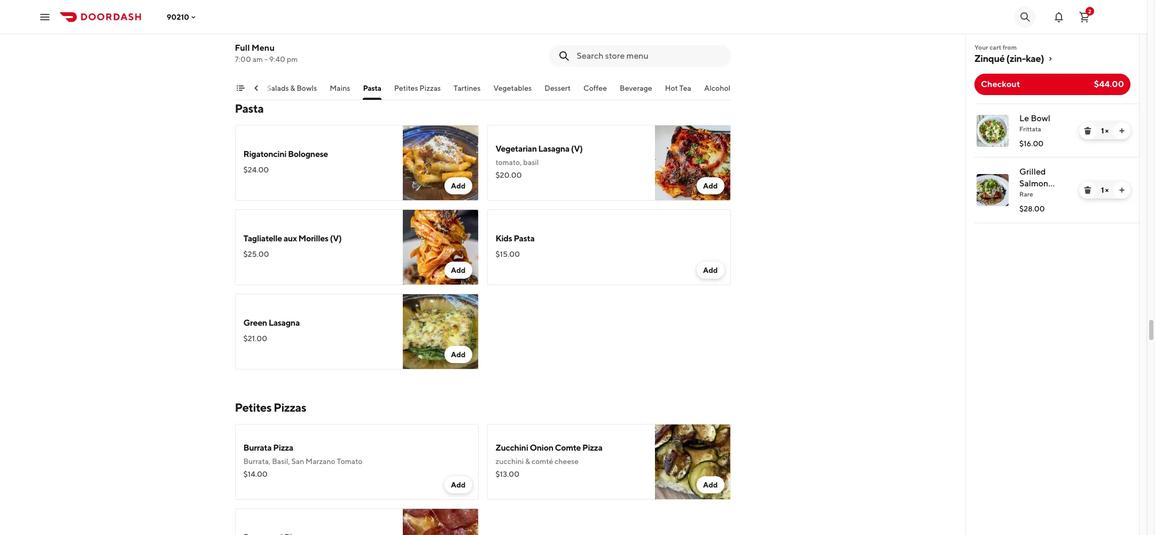 Task type: locate. For each thing, give the bounding box(es) containing it.
1 vertical spatial 1
[[1101, 186, 1104, 195]]

and up "item search" search box
[[631, 22, 644, 31]]

-
[[264, 55, 268, 64]]

burrata,
[[243, 457, 271, 466]]

zucchini onion comte pizza image
[[655, 424, 731, 500]]

quiche lorraine image
[[403, 0, 479, 71]]

2 1 from the top
[[1101, 186, 1104, 195]]

comté
[[532, 457, 553, 466]]

bowls
[[297, 84, 317, 92]]

rigatoncini
[[243, 149, 287, 159]]

& left bowls
[[290, 84, 295, 92]]

1 remove item from cart image from the top
[[1084, 127, 1092, 135]]

and
[[631, 22, 644, 31], [311, 28, 324, 36]]

2
[[1089, 8, 1092, 14]]

menu
[[252, 43, 275, 53]]

×
[[1105, 127, 1109, 135], [1105, 186, 1109, 195]]

zucchini onion comte pizza zucchini & comté cheese $13.00
[[496, 443, 603, 479]]

remove item from cart image
[[1084, 127, 1092, 135], [1084, 186, 1092, 195]]

1 pizza from the left
[[273, 443, 293, 453]]

tea
[[679, 84, 691, 92]]

1
[[1101, 127, 1104, 135], [1101, 186, 1104, 195]]

1 1 × from the top
[[1101, 127, 1109, 135]]

1 horizontal spatial petites pizzas
[[394, 84, 441, 92]]

(v)
[[571, 144, 583, 154], [330, 234, 342, 244]]

add for zucchini onion comte pizza
[[703, 481, 718, 489]]

mixed right vegetables-
[[579, 22, 600, 31]]

0 vertical spatial petites
[[394, 84, 418, 92]]

pasta
[[363, 84, 381, 92], [235, 102, 264, 115], [514, 234, 535, 244]]

2 items, open order cart image
[[1078, 10, 1091, 23]]

rigatoncini bolognese image
[[403, 125, 479, 201]]

pizzas
[[420, 84, 441, 92], [274, 401, 306, 415]]

lasagna right green
[[269, 318, 300, 328]]

1 horizontal spatial petites
[[394, 84, 418, 92]]

pepperoni pizza image
[[403, 509, 479, 535]]

0 horizontal spatial lettuces
[[282, 28, 310, 36]]

1 horizontal spatial lasagna
[[538, 144, 570, 154]]

dessert button
[[545, 83, 571, 100]]

tagliatelle aux morilles (v) image
[[403, 209, 479, 285]]

0 vertical spatial 1
[[1101, 127, 1104, 135]]

grilled salmon plate (gf)
[[1020, 167, 1060, 200]]

fries
[[325, 28, 340, 36]]

pizza inside burrata pizza burrata, basil, san marzano tomato $14.00 add
[[273, 443, 293, 453]]

0 vertical spatial 1 ×
[[1101, 127, 1109, 135]]

salads & bowls button
[[267, 83, 317, 100]]

0 vertical spatial &
[[290, 84, 295, 92]]

1 left add one to cart icon
[[1101, 186, 1104, 195]]

1 vertical spatial 1 ×
[[1101, 186, 1109, 195]]

0 vertical spatial ×
[[1105, 127, 1109, 135]]

and inside roasted vegetables-with mixed lettuces and fries.
[[631, 22, 644, 31]]

1 horizontal spatial pizza
[[582, 443, 603, 453]]

le bowl image
[[977, 115, 1009, 147]]

2 vertical spatial pasta
[[514, 234, 535, 244]]

lasagna for green
[[269, 318, 300, 328]]

1 horizontal spatial with
[[563, 22, 578, 31]]

(v) inside the vegetarian lasagna (v) tomato, basil $20.00
[[571, 144, 583, 154]]

(zin-
[[1007, 53, 1026, 64]]

× left add one to cart icon
[[1105, 186, 1109, 195]]

dessert
[[545, 84, 571, 92]]

2 horizontal spatial pasta
[[514, 234, 535, 244]]

1 vertical spatial pasta
[[235, 102, 264, 115]]

remove item from cart image for le bowl
[[1084, 127, 1092, 135]]

1 × left add one to cart image
[[1101, 127, 1109, 135]]

1 vertical spatial lasagna
[[269, 318, 300, 328]]

petites pizzas up burrata
[[235, 401, 306, 415]]

add for rigatoncini bolognese
[[451, 182, 466, 190]]

1 horizontal spatial lettuces
[[602, 22, 629, 31]]

2 × from the top
[[1105, 186, 1109, 195]]

2 pizza from the left
[[582, 443, 603, 453]]

1 left add one to cart image
[[1101, 127, 1104, 135]]

1 horizontal spatial pizzas
[[420, 84, 441, 92]]

0 vertical spatial lasagna
[[538, 144, 570, 154]]

lasagna up basil at the top of page
[[538, 144, 570, 154]]

burrata
[[243, 443, 272, 453]]

2 remove item from cart image from the top
[[1084, 186, 1092, 195]]

(gf)
[[1042, 190, 1060, 200]]

zinqué (zin-kae)
[[975, 53, 1044, 64]]

1 × for grilled salmon plate (gf)
[[1101, 186, 1109, 195]]

1 vertical spatial petites
[[235, 401, 272, 415]]

vegetables
[[493, 84, 532, 92]]

scroll menu navigation left image
[[252, 84, 260, 92]]

9:40
[[269, 55, 285, 64]]

× left add one to cart image
[[1105, 127, 1109, 135]]

0 horizontal spatial mixed
[[260, 28, 281, 36]]

pizza up basil,
[[273, 443, 293, 453]]

0 horizontal spatial &
[[290, 84, 295, 92]]

add button for vegetarian lasagna (v)
[[697, 177, 724, 195]]

2 1 × from the top
[[1101, 186, 1109, 195]]

& left comté at the bottom of the page
[[525, 457, 530, 466]]

lasagna for vegetarian
[[538, 144, 570, 154]]

mixed inside roasted vegetables-with mixed lettuces and fries.
[[579, 22, 600, 31]]

hot
[[665, 84, 678, 92]]

1 for grilled salmon plate (gf)
[[1101, 186, 1104, 195]]

0 vertical spatial (v)
[[571, 144, 583, 154]]

le
[[1020, 113, 1029, 123]]

1 horizontal spatial pasta
[[363, 84, 381, 92]]

burrata pizza burrata, basil, san marzano tomato $14.00 add
[[243, 443, 466, 489]]

1 × for le bowl
[[1101, 127, 1109, 135]]

1 horizontal spatial mixed
[[579, 22, 600, 31]]

0 horizontal spatial (v)
[[330, 234, 342, 244]]

1 vertical spatial &
[[525, 457, 530, 466]]

1 ×
[[1101, 127, 1109, 135], [1101, 186, 1109, 195]]

lasagna inside the vegetarian lasagna (v) tomato, basil $20.00
[[538, 144, 570, 154]]

petites
[[394, 84, 418, 92], [235, 401, 272, 415]]

onion
[[530, 443, 553, 453]]

frittata
[[1020, 125, 1041, 133]]

0 horizontal spatial pizza
[[273, 443, 293, 453]]

$16.00
[[1020, 139, 1044, 148]]

pizzas inside button
[[420, 84, 441, 92]]

basil,
[[272, 457, 290, 466]]

salmon
[[1020, 178, 1049, 189]]

beverage button
[[620, 83, 652, 100]]

with inside with mixed lettuces and fries $17.00
[[243, 28, 258, 36]]

1 × from the top
[[1105, 127, 1109, 135]]

0 horizontal spatial with
[[243, 28, 258, 36]]

1 × left add one to cart icon
[[1101, 186, 1109, 195]]

remove item from cart image left add one to cart image
[[1084, 127, 1092, 135]]

tagliatelle
[[243, 234, 282, 244]]

0 horizontal spatial petites pizzas
[[235, 401, 306, 415]]

mixed up menu
[[260, 28, 281, 36]]

1 vertical spatial petites pizzas
[[235, 401, 306, 415]]

0 vertical spatial petites pizzas
[[394, 84, 441, 92]]

san
[[292, 457, 304, 466]]

90210
[[167, 13, 189, 21]]

cart
[[990, 43, 1002, 51]]

bolognese
[[288, 149, 328, 159]]

0 vertical spatial pizzas
[[420, 84, 441, 92]]

full menu 7:00 am - 9:40 pm
[[235, 43, 298, 64]]

remove item from cart image left add one to cart icon
[[1084, 186, 1092, 195]]

add inside burrata pizza burrata, basil, san marzano tomato $14.00 add
[[451, 481, 466, 489]]

mains
[[330, 84, 350, 92]]

0 vertical spatial pasta
[[363, 84, 381, 92]]

pizza
[[273, 443, 293, 453], [582, 443, 603, 453]]

petites pizzas button
[[394, 83, 441, 100]]

0 horizontal spatial lasagna
[[269, 318, 300, 328]]

0 horizontal spatial and
[[311, 28, 324, 36]]

1 horizontal spatial (v)
[[571, 144, 583, 154]]

pasta down scroll menu navigation left image
[[235, 102, 264, 115]]

0 horizontal spatial pizzas
[[274, 401, 306, 415]]

petites pizzas
[[394, 84, 441, 92], [235, 401, 306, 415]]

am
[[253, 55, 263, 64]]

lettuces up pm
[[282, 28, 310, 36]]

add one to cart image
[[1118, 186, 1126, 195]]

1 horizontal spatial and
[[631, 22, 644, 31]]

hot tea button
[[665, 83, 691, 100]]

1 1 from the top
[[1101, 127, 1104, 135]]

alcohol
[[704, 84, 731, 92]]

with
[[563, 22, 578, 31], [243, 28, 258, 36]]

green lasagna
[[243, 318, 300, 328]]

rare
[[1020, 190, 1033, 198]]

tagliatelle aux morilles (v)
[[243, 234, 342, 244]]

show menu categories image
[[236, 84, 244, 92]]

$24.00
[[243, 166, 269, 174]]

pasta right mains
[[363, 84, 381, 92]]

lettuces up "item search" search box
[[602, 22, 629, 31]]

1 vertical spatial remove item from cart image
[[1084, 186, 1092, 195]]

pizza right comte
[[582, 443, 603, 453]]

and left fries
[[311, 28, 324, 36]]

open menu image
[[38, 10, 51, 23]]

hot tea
[[665, 84, 691, 92]]

1 horizontal spatial &
[[525, 457, 530, 466]]

zinqué (zin-kae) link
[[975, 52, 1131, 65]]

1 vertical spatial ×
[[1105, 186, 1109, 195]]

0 horizontal spatial petites
[[235, 401, 272, 415]]

petites pizzas left tartines
[[394, 84, 441, 92]]

pasta right kids
[[514, 234, 535, 244]]

checkout
[[981, 79, 1020, 89]]

& inside button
[[290, 84, 295, 92]]

0 vertical spatial remove item from cart image
[[1084, 127, 1092, 135]]

& inside 'zucchini onion comte pizza zucchini & comté cheese $13.00'
[[525, 457, 530, 466]]

list
[[966, 104, 1139, 223]]



Task type: vqa. For each thing, say whether or not it's contained in the screenshot.
'Covered' in .Large No Brainer Deluxe** Onions, green peppers, mushrooms, Italian sausage, ham, and pepperoni. Covered with whole milk-mozzarella cheese.
no



Task type: describe. For each thing, give the bounding box(es) containing it.
add button for zucchini onion comte pizza
[[697, 477, 724, 494]]

$20.00
[[496, 171, 522, 180]]

add for tagliatelle aux morilles (v)
[[451, 266, 466, 275]]

list containing le bowl
[[966, 104, 1139, 223]]

full
[[235, 43, 250, 53]]

comte
[[555, 443, 581, 453]]

roasted vegetables-with mixed lettuces and fries.
[[496, 22, 644, 42]]

salads & bowls
[[267, 84, 317, 92]]

pizza inside 'zucchini onion comte pizza zucchini & comté cheese $13.00'
[[582, 443, 603, 453]]

1 for le bowl
[[1101, 127, 1104, 135]]

tomato,
[[496, 158, 522, 167]]

rigatoncini bolognese
[[243, 149, 328, 159]]

× for le bowl
[[1105, 127, 1109, 135]]

$14.00
[[243, 470, 268, 479]]

$44.00
[[1094, 79, 1124, 89]]

marzano
[[306, 457, 335, 466]]

from
[[1003, 43, 1017, 51]]

$13.00
[[496, 470, 520, 479]]

$28.00
[[1020, 205, 1045, 213]]

add for green lasagna
[[451, 351, 466, 359]]

add button for tagliatelle aux morilles (v)
[[445, 262, 472, 279]]

salads
[[267, 84, 289, 92]]

grilled
[[1020, 167, 1046, 177]]

zucchini
[[496, 443, 528, 453]]

tartines button
[[454, 83, 481, 100]]

grilled salmon plate (gf) image
[[977, 174, 1009, 206]]

coffee
[[584, 84, 607, 92]]

lettuces inside with mixed lettuces and fries $17.00
[[282, 28, 310, 36]]

green lasagna image
[[403, 294, 479, 370]]

green
[[243, 318, 267, 328]]

vegetarian
[[496, 144, 537, 154]]

beverage
[[620, 84, 652, 92]]

bowl
[[1031, 113, 1051, 123]]

basil
[[523, 158, 539, 167]]

vegetables-
[[523, 22, 563, 31]]

Item Search search field
[[577, 50, 722, 62]]

cheese
[[555, 457, 579, 466]]

$25.00
[[243, 250, 269, 259]]

add for vegetarian lasagna (v)
[[703, 182, 718, 190]]

× for grilled salmon plate (gf)
[[1105, 186, 1109, 195]]

kids pasta
[[496, 234, 535, 244]]

notification bell image
[[1053, 10, 1066, 23]]

vegetables button
[[493, 83, 532, 100]]

$21.00
[[243, 335, 267, 343]]

kids
[[496, 234, 512, 244]]

plate
[[1020, 190, 1040, 200]]

0 horizontal spatial pasta
[[235, 102, 264, 115]]

zucchini
[[496, 457, 524, 466]]

lettuces inside roasted vegetables-with mixed lettuces and fries.
[[602, 22, 629, 31]]

$17.00
[[243, 41, 266, 49]]

with mixed lettuces and fries $17.00
[[243, 28, 340, 49]]

remove item from cart image for grilled salmon plate (gf)
[[1084, 186, 1092, 195]]

7:00
[[235, 55, 251, 64]]

pm
[[287, 55, 298, 64]]

alcohol button
[[704, 83, 731, 100]]

and inside with mixed lettuces and fries $17.00
[[311, 28, 324, 36]]

tartines
[[454, 84, 481, 92]]

ratatouille quiche (v) image
[[655, 0, 731, 71]]

with inside roasted vegetables-with mixed lettuces and fries.
[[563, 22, 578, 31]]

vegetarian lasagna (v) tomato, basil $20.00
[[496, 144, 583, 180]]

zinqué
[[975, 53, 1005, 64]]

aux
[[284, 234, 297, 244]]

add button for green lasagna
[[445, 346, 472, 363]]

petites inside petites pizzas button
[[394, 84, 418, 92]]

add button for rigatoncini bolognese
[[445, 177, 472, 195]]

coffee button
[[584, 83, 607, 100]]

fries.
[[496, 33, 512, 42]]

2 button
[[1074, 6, 1095, 28]]

$15.00
[[496, 250, 520, 259]]

mains button
[[330, 83, 350, 100]]

1 vertical spatial pizzas
[[274, 401, 306, 415]]

vegetarian lasagna (v) image
[[655, 125, 731, 201]]

1 vertical spatial (v)
[[330, 234, 342, 244]]

add one to cart image
[[1118, 127, 1126, 135]]

90210 button
[[167, 13, 198, 21]]

roasted
[[496, 22, 521, 31]]

tomato
[[337, 457, 362, 466]]

morilles
[[298, 234, 328, 244]]

le bowl frittata
[[1020, 113, 1051, 133]]

your cart from
[[975, 43, 1017, 51]]

kae)
[[1026, 53, 1044, 64]]

mixed inside with mixed lettuces and fries $17.00
[[260, 28, 281, 36]]

your
[[975, 43, 988, 51]]



